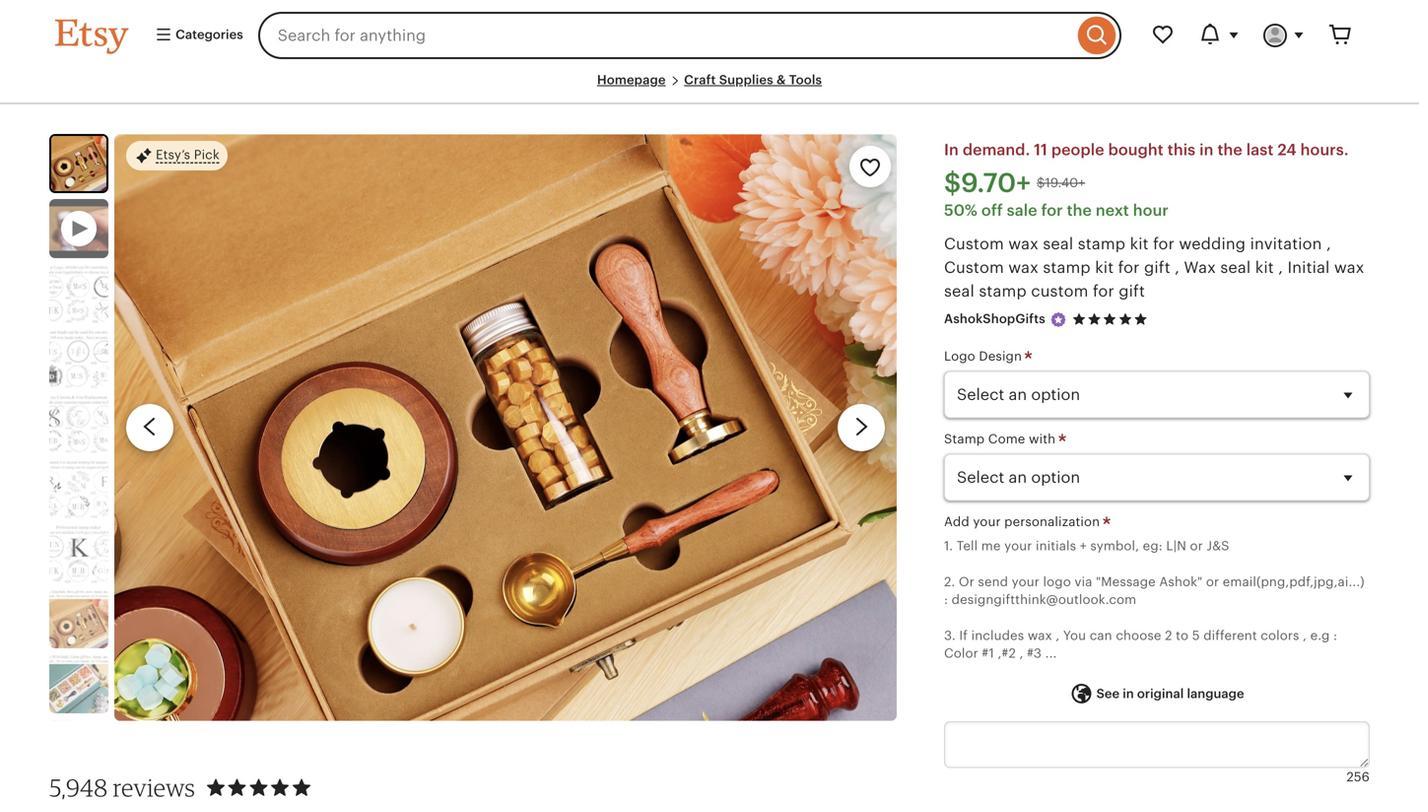 Task type: vqa. For each thing, say whether or not it's contained in the screenshot.
KIT
yes



Task type: describe. For each thing, give the bounding box(es) containing it.
0 vertical spatial the
[[1218, 141, 1243, 159]]

craft supplies & tools link
[[684, 72, 822, 87]]

11
[[1034, 141, 1048, 159]]

demand.
[[963, 141, 1030, 159]]

3. if includes wax , you can choose 2 to 5 different colors , e.g : color #1 ,#2 , #3 ...
[[944, 628, 1337, 661]]

off
[[981, 201, 1003, 219]]

, left #3
[[1020, 646, 1023, 661]]

, up initial
[[1326, 235, 1331, 253]]

1 custom from the top
[[944, 235, 1004, 253]]

or
[[959, 574, 975, 589]]

custom
[[1031, 282, 1089, 300]]

see in original language
[[1093, 687, 1244, 701]]

wax
[[1184, 258, 1216, 276]]

2 horizontal spatial seal
[[1220, 258, 1251, 276]]

see
[[1096, 687, 1120, 701]]

custom wax seal stamp kit for wedding invitation , custom wax stamp kit for gift , wax seal kit , initial wax seal stamp custom for gift
[[944, 235, 1365, 300]]

eg:
[[1143, 538, 1163, 553]]

1.
[[944, 538, 953, 553]]

you
[[1063, 628, 1086, 643]]

+
[[1080, 538, 1087, 553]]

1 horizontal spatial kit
[[1130, 235, 1149, 253]]

can
[[1090, 628, 1112, 643]]

ashokshopgifts link
[[944, 312, 1046, 326]]

1 horizontal spatial seal
[[1043, 235, 1074, 253]]

2
[[1165, 628, 1172, 643]]

0 vertical spatial gift
[[1144, 258, 1171, 276]]

&
[[777, 72, 786, 87]]

...
[[1045, 646, 1057, 661]]

different
[[1204, 628, 1257, 643]]

send
[[978, 574, 1008, 589]]

to
[[1176, 628, 1189, 643]]

invitation
[[1250, 235, 1322, 253]]

e.g
[[1310, 628, 1330, 643]]

1 vertical spatial stamp
[[1043, 258, 1091, 276]]

language
[[1187, 687, 1244, 701]]

initials
[[1036, 538, 1076, 553]]

via
[[1075, 574, 1092, 589]]

custom wax seal stamp kit for wedding invitation custom wax image 4 image
[[49, 394, 108, 454]]

50% off sale for the next hour
[[944, 201, 1169, 219]]

2. or send your logo via "message ashok" or email(png,pdf,jpg,ai...) : designgiftthink@outlook.com
[[944, 574, 1365, 607]]

0 horizontal spatial the
[[1067, 201, 1092, 219]]

personalization
[[1004, 515, 1100, 529]]

stamp come with
[[944, 432, 1059, 446]]

1. tell me your initials + symbol, eg: l|n or j&s
[[944, 538, 1230, 553]]

with
[[1029, 432, 1056, 446]]

: inside 3. if includes wax , you can choose 2 to 5 different colors , e.g : color #1 ,#2 , #3 ...
[[1333, 628, 1337, 643]]

for right custom
[[1093, 282, 1114, 300]]

l|n
[[1166, 538, 1186, 553]]

3.
[[944, 628, 956, 643]]

Add your personalization text field
[[944, 722, 1370, 768]]

designgiftthink@outlook.com
[[952, 592, 1137, 607]]

craft
[[684, 72, 716, 87]]

this
[[1168, 141, 1196, 159]]

for down next
[[1118, 258, 1140, 276]]

0 vertical spatial stamp
[[1078, 235, 1126, 253]]

etsy's
[[156, 147, 190, 162]]

, left "e.g"
[[1303, 628, 1307, 643]]

ashok"
[[1159, 574, 1203, 589]]

menu bar containing homepage
[[55, 71, 1364, 105]]

0 horizontal spatial custom wax seal stamp kit for wedding invitation custom wax image 1 image
[[51, 136, 106, 191]]

j&s
[[1207, 538, 1230, 553]]

categories banner
[[20, 0, 1399, 71]]

256
[[1347, 770, 1370, 784]]

add your personalization
[[944, 515, 1104, 529]]

etsy's pick
[[156, 147, 220, 162]]

#1
[[982, 646, 994, 661]]

wax inside 3. if includes wax , you can choose 2 to 5 different colors , e.g : color #1 ,#2 , #3 ...
[[1028, 628, 1052, 643]]

custom wax seal stamp kit for wedding invitation custom wax image 7 image
[[49, 590, 108, 649]]

star_seller image
[[1049, 311, 1067, 329]]

2 vertical spatial stamp
[[979, 282, 1027, 300]]

homepage link
[[597, 72, 666, 87]]

last
[[1246, 141, 1274, 159]]

come
[[988, 432, 1025, 446]]

2 custom from the top
[[944, 258, 1004, 276]]

logo
[[1043, 574, 1071, 589]]

logo
[[944, 349, 975, 364]]

: inside 2. or send your logo via "message ashok" or email(png,pdf,jpg,ai...) : designgiftthink@outlook.com
[[944, 592, 948, 607]]



Task type: locate. For each thing, give the bounding box(es) containing it.
:
[[944, 592, 948, 607], [1333, 628, 1337, 643]]

me
[[981, 538, 1001, 553]]

etsy's pick button
[[126, 140, 228, 172]]

bought
[[1108, 141, 1164, 159]]

custom wax seal stamp kit for wedding invitation custom wax image 3 image
[[49, 329, 108, 388]]

your for me
[[1004, 538, 1032, 553]]

add
[[944, 515, 970, 529]]

0 vertical spatial :
[[944, 592, 948, 607]]

"message
[[1096, 574, 1156, 589]]

,
[[1326, 235, 1331, 253], [1175, 258, 1180, 276], [1278, 258, 1283, 276], [1056, 628, 1060, 643], [1303, 628, 1307, 643], [1020, 646, 1023, 661]]

or inside 2. or send your logo via "message ashok" or email(png,pdf,jpg,ai...) : designgiftthink@outlook.com
[[1206, 574, 1219, 589]]

in
[[1200, 141, 1214, 159], [1123, 687, 1134, 701]]

: down 2.
[[944, 592, 948, 607]]

seal up ashokshopgifts link
[[944, 282, 975, 300]]

1 vertical spatial :
[[1333, 628, 1337, 643]]

initial
[[1288, 258, 1330, 276]]

or right l|n
[[1190, 538, 1203, 553]]

categories button
[[140, 18, 252, 53]]

Search for anything text field
[[258, 12, 1073, 59]]

0 vertical spatial your
[[973, 515, 1001, 529]]

0 vertical spatial seal
[[1043, 235, 1074, 253]]

2 vertical spatial your
[[1012, 574, 1040, 589]]

kit down hour
[[1130, 235, 1149, 253]]

the left last
[[1218, 141, 1243, 159]]

in inside button
[[1123, 687, 1134, 701]]

0 horizontal spatial in
[[1123, 687, 1134, 701]]

,#2
[[998, 646, 1016, 661]]

1 vertical spatial in
[[1123, 687, 1134, 701]]

$9.70+
[[944, 168, 1031, 198]]

stamp down next
[[1078, 235, 1126, 253]]

for down hour
[[1153, 235, 1175, 253]]

wax right initial
[[1334, 258, 1365, 276]]

original
[[1137, 687, 1184, 701]]

craft supplies & tools
[[684, 72, 822, 87]]

1 vertical spatial your
[[1004, 538, 1032, 553]]

for down $19.40+
[[1041, 201, 1063, 219]]

#3
[[1027, 646, 1042, 661]]

color
[[944, 646, 978, 661]]

supplies
[[719, 72, 773, 87]]

logo design
[[944, 349, 1026, 364]]

custom wax seal stamp kit for wedding invitation custom wax image 8 image
[[49, 655, 108, 714]]

1 horizontal spatial the
[[1218, 141, 1243, 159]]

5
[[1192, 628, 1200, 643]]

, left wax
[[1175, 258, 1180, 276]]

0 horizontal spatial or
[[1190, 538, 1203, 553]]

your down add your personalization
[[1004, 538, 1032, 553]]

0 vertical spatial in
[[1200, 141, 1214, 159]]

your up me
[[973, 515, 1001, 529]]

see in original language button
[[1061, 674, 1253, 716]]

0 vertical spatial or
[[1190, 538, 1203, 553]]

custom wax seal stamp kit for wedding invitation custom wax image 6 image
[[49, 524, 108, 584]]

seal
[[1043, 235, 1074, 253], [1220, 258, 1251, 276], [944, 282, 975, 300]]

0 horizontal spatial :
[[944, 592, 948, 607]]

gift right custom
[[1119, 282, 1145, 300]]

1 vertical spatial the
[[1067, 201, 1092, 219]]

categories
[[172, 27, 243, 42]]

in
[[944, 141, 959, 159]]

1 vertical spatial or
[[1206, 574, 1219, 589]]

kit
[[1130, 235, 1149, 253], [1095, 258, 1114, 276], [1255, 258, 1274, 276]]

choose
[[1116, 628, 1161, 643]]

the
[[1218, 141, 1243, 159], [1067, 201, 1092, 219]]

design
[[979, 349, 1022, 364]]

1 vertical spatial gift
[[1119, 282, 1145, 300]]

custom
[[944, 235, 1004, 253], [944, 258, 1004, 276]]

1 vertical spatial seal
[[1220, 258, 1251, 276]]

custom wax seal stamp kit for wedding invitation custom wax stamp(head&handle) image
[[49, 264, 108, 323]]

wax up custom
[[1008, 258, 1039, 276]]

in right see
[[1123, 687, 1134, 701]]

if
[[959, 628, 968, 643]]

, left the you
[[1056, 628, 1060, 643]]

custom wax seal stamp kit for wedding invitation custom wax image 1 image
[[114, 134, 897, 721], [51, 136, 106, 191]]

in demand. 11 people bought this in the last 24 hours.
[[944, 141, 1349, 159]]

stamp
[[944, 432, 985, 446]]

, down the invitation
[[1278, 258, 1283, 276]]

wax
[[1008, 235, 1039, 253], [1008, 258, 1039, 276], [1334, 258, 1365, 276], [1028, 628, 1052, 643]]

1 horizontal spatial in
[[1200, 141, 1214, 159]]

stamp up custom
[[1043, 258, 1091, 276]]

sale
[[1007, 201, 1037, 219]]

tools
[[789, 72, 822, 87]]

$19.40+
[[1037, 176, 1085, 190]]

0 vertical spatial custom
[[944, 235, 1004, 253]]

2 vertical spatial seal
[[944, 282, 975, 300]]

in right this
[[1200, 141, 1214, 159]]

2 horizontal spatial kit
[[1255, 258, 1274, 276]]

email(png,pdf,jpg,ai...)
[[1223, 574, 1365, 589]]

kit down next
[[1095, 258, 1114, 276]]

seal down wedding
[[1220, 258, 1251, 276]]

pick
[[194, 147, 220, 162]]

the down $19.40+
[[1067, 201, 1092, 219]]

wax up #3
[[1028, 628, 1052, 643]]

1 horizontal spatial :
[[1333, 628, 1337, 643]]

50%
[[944, 201, 978, 219]]

symbol,
[[1090, 538, 1139, 553]]

colors
[[1261, 628, 1299, 643]]

gift
[[1144, 258, 1171, 276], [1119, 282, 1145, 300]]

None search field
[[258, 12, 1122, 59]]

or right ashok" on the right bottom
[[1206, 574, 1219, 589]]

$9.70+ $19.40+
[[944, 168, 1085, 198]]

for
[[1041, 201, 1063, 219], [1153, 235, 1175, 253], [1118, 258, 1140, 276], [1093, 282, 1114, 300]]

wax down the sale
[[1008, 235, 1039, 253]]

hour
[[1133, 201, 1169, 219]]

menu bar
[[55, 71, 1364, 105]]

hours.
[[1301, 141, 1349, 159]]

custom wax seal stamp kit for wedding invitation custom wax image 5 image
[[49, 459, 108, 519]]

0 horizontal spatial kit
[[1095, 258, 1114, 276]]

people
[[1051, 141, 1104, 159]]

custom down 50%
[[944, 235, 1004, 253]]

1 vertical spatial custom
[[944, 258, 1004, 276]]

2.
[[944, 574, 955, 589]]

your up designgiftthink@outlook.com
[[1012, 574, 1040, 589]]

stamp up ashokshopgifts
[[979, 282, 1027, 300]]

gift left wax
[[1144, 258, 1171, 276]]

stamp
[[1078, 235, 1126, 253], [1043, 258, 1091, 276], [979, 282, 1027, 300]]

custom up ashokshopgifts
[[944, 258, 1004, 276]]

includes
[[971, 628, 1024, 643]]

1 horizontal spatial or
[[1206, 574, 1219, 589]]

kit down the invitation
[[1255, 258, 1274, 276]]

tell
[[957, 538, 978, 553]]

24
[[1278, 141, 1297, 159]]

your for send
[[1012, 574, 1040, 589]]

ashokshopgifts
[[944, 312, 1046, 326]]

: right "e.g"
[[1333, 628, 1337, 643]]

next
[[1096, 201, 1129, 219]]

homepage
[[597, 72, 666, 87]]

seal down 50% off sale for the next hour
[[1043, 235, 1074, 253]]

wedding
[[1179, 235, 1246, 253]]

0 horizontal spatial seal
[[944, 282, 975, 300]]

1 horizontal spatial custom wax seal stamp kit for wedding invitation custom wax image 1 image
[[114, 134, 897, 721]]

your
[[973, 515, 1001, 529], [1004, 538, 1032, 553], [1012, 574, 1040, 589]]

none search field inside categories banner
[[258, 12, 1122, 59]]

your inside 2. or send your logo via "message ashok" or email(png,pdf,jpg,ai...) : designgiftthink@outlook.com
[[1012, 574, 1040, 589]]



